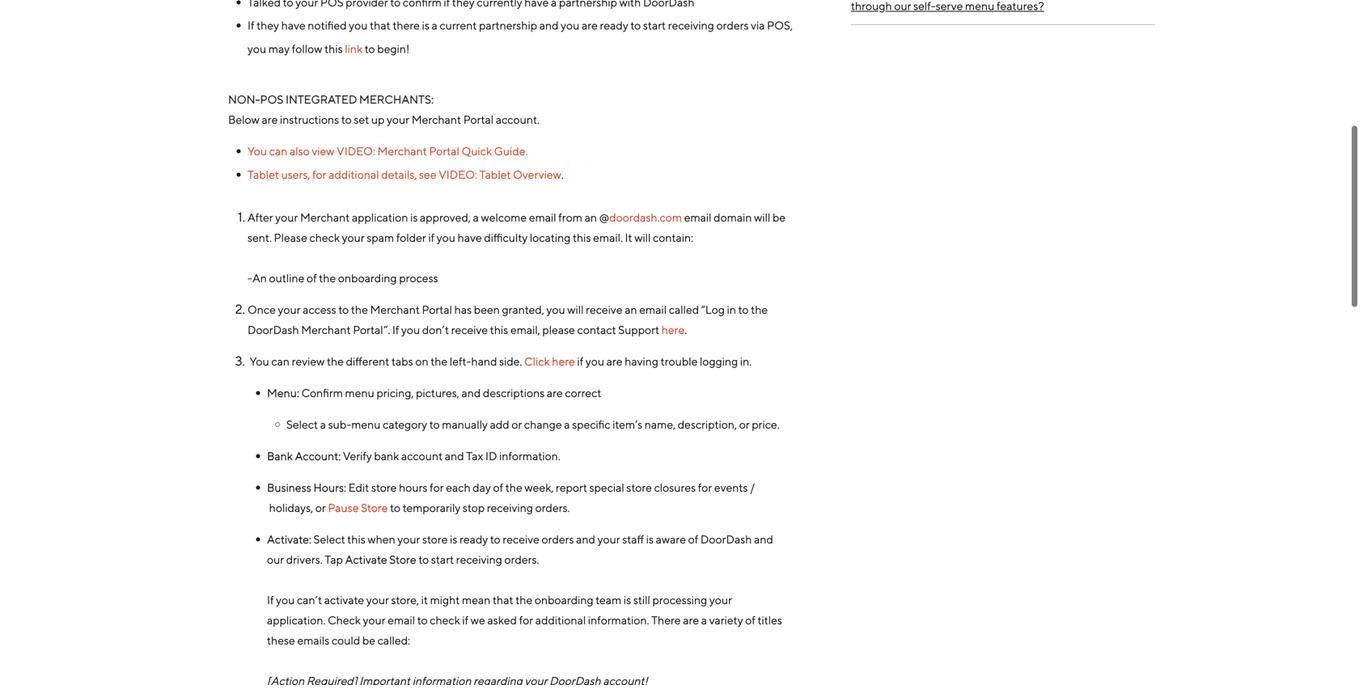 Task type: vqa. For each thing, say whether or not it's contained in the screenshot.
the left DoorDash
yes



Task type: describe. For each thing, give the bounding box(es) containing it.
may
[[269, 42, 290, 55]]

pause
[[328, 501, 359, 514]]

for down 'view'
[[312, 168, 327, 181]]

account
[[401, 449, 443, 463]]

drivers.
[[286, 553, 323, 566]]

emails
[[297, 634, 330, 647]]

special
[[590, 481, 625, 494]]

this inside the once your access to the merchant portal has been granted, you will receive an email called "log in to the doordash merchant portal". if you don't receive this email, please contact support
[[490, 323, 508, 336]]

check inside the if you can't activate your store, it might mean that the onboarding team is still processing your application. check your email to check if we asked for additional information. there are a variety of titles these emails could be called:
[[430, 614, 460, 627]]

manually
[[442, 418, 488, 431]]

hand
[[471, 355, 497, 368]]

business hours:
[[267, 481, 346, 494]]

there
[[652, 614, 681, 627]]

be inside email domain will be sent. please check your spam folder if you have difficulty locating this email. it will contain:
[[773, 211, 786, 224]]

you up please
[[547, 303, 565, 316]]

receiving inside if they have notified you that there is a current partnership and you are ready to start receiving orders via pos, you may follow this
[[668, 19, 714, 32]]

onboarding inside the if you can't activate your store, it might mean that the onboarding team is still processing your application. check your email to check if we asked for additional information. there are a variety of titles these emails could be called:
[[535, 593, 594, 607]]

pictures,
[[416, 386, 459, 400]]

the left different
[[327, 355, 344, 368]]

team
[[596, 593, 622, 607]]

to inside the if you can't activate your store, it might mean that the onboarding team is still processing your application. check your email to check if we asked for additional information. there are a variety of titles these emails could be called:
[[417, 614, 428, 627]]

pause store to temporarily stop receiving orders.
[[328, 501, 570, 514]]

business
[[267, 481, 311, 494]]

edit
[[348, 481, 369, 494]]

2 horizontal spatial receive
[[586, 303, 623, 316]]

don't
[[422, 323, 449, 336]]

day
[[473, 481, 491, 494]]

doordash inside the select this when your store is ready to receive orders and your staff is aware of doordash and our drivers. tap
[[701, 533, 752, 546]]

folder
[[396, 231, 426, 244]]

has
[[454, 303, 472, 316]]

0 horizontal spatial video:
[[337, 145, 375, 158]]

activate:
[[267, 533, 311, 546]]

non-
[[228, 93, 260, 106]]

our
[[267, 553, 284, 566]]

portal".
[[353, 323, 390, 336]]

of inside edit store hours for each day of the week, report special store closures for events / holidays, or
[[493, 481, 503, 494]]

here link
[[662, 323, 685, 336]]

edit store hours for each day of the week, report special store closures for events / holidays, or
[[267, 481, 755, 514]]

report
[[556, 481, 587, 494]]

temporarily
[[403, 501, 461, 514]]

sent.
[[248, 231, 272, 244]]

application
[[352, 211, 408, 224]]

notified
[[308, 19, 347, 32]]

when
[[368, 533, 395, 546]]

contain:
[[653, 231, 694, 244]]

having
[[625, 355, 659, 368]]

1 vertical spatial receive
[[451, 323, 488, 336]]

you inside email domain will be sent. please check your spam folder if you have difficulty locating this email. it will contain:
[[437, 231, 456, 244]]

it
[[625, 231, 632, 244]]

email.
[[593, 231, 623, 244]]

they
[[257, 19, 279, 32]]

the right on
[[431, 355, 448, 368]]

bank account: verify bank account and tax id information.
[[267, 449, 561, 463]]

you left may
[[248, 42, 266, 55]]

merchant up tablet users, for additional details, see video: tablet overview link
[[377, 145, 427, 158]]

your left staff
[[598, 533, 620, 546]]

to inside non-pos integrated merchants: below are instructions to set up your merchant portal account.
[[341, 113, 352, 126]]

merchant down access
[[301, 323, 351, 336]]

if for activate
[[267, 593, 274, 607]]

receive inside the select this when your store is ready to receive orders and your staff is aware of doordash and our drivers. tap
[[503, 533, 540, 546]]

the inside edit store hours for each day of the week, report special store closures for events / holidays, or
[[506, 481, 523, 494]]

bank
[[374, 449, 399, 463]]

pause store link
[[328, 501, 388, 514]]

2 horizontal spatial or
[[739, 418, 750, 431]]

1 vertical spatial will
[[635, 231, 651, 244]]

item's
[[613, 418, 643, 431]]

a inside the if you can't activate your store, it might mean that the onboarding team is still processing your application. check your email to check if we asked for additional information. there are a variety of titles these emails could be called:
[[701, 614, 707, 627]]

select this when your store is ready to receive orders and your staff is aware of doordash and our drivers. tap
[[267, 533, 774, 566]]

an inside the once your access to the merchant portal has been granted, you will receive an email called "log in to the doordash merchant portal". if you don't receive this email, please contact support
[[625, 303, 637, 316]]

called:
[[378, 634, 410, 647]]

granted,
[[502, 303, 544, 316]]

you can review the different tabs on the left-hand side. click here if you are having trouble logging in.
[[248, 355, 752, 368]]

0 horizontal spatial information.
[[499, 449, 561, 463]]

is up activate store to start receiving orders.
[[450, 533, 458, 546]]

0 vertical spatial additional
[[329, 168, 379, 181]]

have inside email domain will be sent. please check your spam folder if you have difficulty locating this email. it will contain:
[[458, 231, 482, 244]]

mean
[[462, 593, 491, 607]]

click
[[524, 355, 550, 368]]

are inside if they have notified you that there is a current partnership and you are ready to start receiving orders via pos, you may follow this
[[582, 19, 598, 32]]

a right 'change'
[[564, 418, 570, 431]]

2 horizontal spatial will
[[754, 211, 771, 224]]

1 horizontal spatial or
[[512, 418, 522, 431]]

processing
[[653, 593, 707, 607]]

each
[[446, 481, 471, 494]]

a left sub-
[[320, 418, 326, 431]]

if inside the if you can't activate your store, it might mean that the onboarding team is still processing your application. check your email to check if we asked for additional information. there are a variety of titles these emails could be called:
[[462, 614, 469, 627]]

tabs
[[392, 355, 413, 368]]

pos,
[[767, 19, 793, 32]]

verify
[[343, 449, 372, 463]]

are inside the if you can't activate your store, it might mean that the onboarding team is still processing your application. check your email to check if we asked for additional information. there are a variety of titles these emails could be called:
[[683, 614, 699, 627]]

of right outline
[[307, 271, 317, 285]]

is inside the if you can't activate your store, it might mean that the onboarding team is still processing your application. check your email to check if we asked for additional information. there are a variety of titles these emails could be called:
[[624, 593, 631, 607]]

your inside the once your access to the merchant portal has been granted, you will receive an email called "log in to the doordash merchant portal". if you don't receive this email, please contact support
[[278, 303, 301, 316]]

0 vertical spatial an
[[585, 211, 597, 224]]

2 vertical spatial receiving
[[456, 553, 502, 566]]

to inside if they have notified you that there is a current partnership and you are ready to start receiving orders via pos, you may follow this
[[631, 19, 641, 32]]

this inside the select this when your store is ready to receive orders and your staff is aware of doordash and our drivers. tap
[[347, 533, 366, 546]]

merchant up please
[[300, 211, 350, 224]]

0 vertical spatial onboarding
[[338, 271, 397, 285]]

have inside if they have notified you that there is a current partnership and you are ready to start receiving orders via pos, you may follow this
[[281, 19, 306, 32]]

a left welcome
[[473, 211, 479, 224]]

or inside edit store hours for each day of the week, report special store closures for events / holidays, or
[[315, 501, 326, 514]]

up
[[371, 113, 385, 126]]

you for you can also view video: merchant portal quick guide.
[[248, 145, 267, 158]]

and up manually
[[462, 386, 481, 400]]

been
[[474, 303, 500, 316]]

"log
[[701, 303, 725, 316]]

domain
[[714, 211, 752, 224]]

email inside the once your access to the merchant portal has been granted, you will receive an email called "log in to the doordash merchant portal". if you don't receive this email, please contact support
[[639, 303, 667, 316]]

for inside the if you can't activate your store, it might mean that the onboarding team is still processing your application. check your email to check if we asked for additional information. there are a variety of titles these emails could be called:
[[519, 614, 533, 627]]

this inside email domain will be sent. please check your spam folder if you have difficulty locating this email. it will contain:
[[573, 231, 591, 244]]

if they have notified you that there is a current partnership and you are ready to start receiving orders via pos, you may follow this
[[248, 19, 793, 55]]

orders inside if they have notified you that there is a current partnership and you are ready to start receiving orders via pos, you may follow this
[[717, 19, 749, 32]]

be inside the if you can't activate your store, it might mean that the onboarding team is still processing your application. check your email to check if we asked for additional information. there are a variety of titles these emails could be called:
[[362, 634, 376, 647]]

your up the called:
[[363, 614, 386, 627]]

that inside if they have notified you that there is a current partnership and you are ready to start receiving orders via pos, you may follow this
[[370, 19, 391, 32]]

are inside non-pos integrated merchants: below are instructions to set up your merchant portal account.
[[262, 113, 278, 126]]

to inside the select this when your store is ready to receive orders and your staff is aware of doordash and our drivers. tap
[[490, 533, 501, 546]]

ready inside the select this when your store is ready to receive orders and your staff is aware of doordash and our drivers. tap
[[460, 533, 488, 546]]

ready inside if they have notified you that there is a current partnership and you are ready to start receiving orders via pos, you may follow this
[[600, 19, 628, 32]]

0 vertical spatial orders.
[[535, 501, 570, 514]]

spam
[[367, 231, 394, 244]]

email inside the if you can't activate your store, it might mean that the onboarding team is still processing your application. check your email to check if we asked for additional information. there are a variety of titles these emails could be called:
[[388, 614, 415, 627]]

if you
[[577, 355, 604, 368]]

variety
[[709, 614, 743, 627]]

week,
[[525, 481, 554, 494]]

in
[[727, 303, 736, 316]]

titles
[[758, 614, 782, 627]]

please
[[274, 231, 307, 244]]

0 vertical spatial here
[[662, 323, 685, 336]]

could
[[332, 634, 360, 647]]

menu:
[[267, 386, 299, 400]]

email,
[[511, 323, 540, 336]]

bank
[[267, 449, 293, 463]]

check
[[328, 614, 361, 627]]

you right partnership
[[561, 19, 580, 32]]

is up "folder"
[[410, 211, 418, 224]]

can
[[269, 145, 288, 158]]

merchant inside non-pos integrated merchants: below are instructions to set up your merchant portal account.
[[412, 113, 461, 126]]

portal inside non-pos integrated merchants: below are instructions to set up your merchant portal account.
[[463, 113, 494, 126]]

please
[[542, 323, 575, 336]]

if for notified
[[248, 19, 254, 32]]

partnership
[[479, 19, 537, 32]]

activate
[[345, 553, 387, 566]]

the up access
[[319, 271, 336, 285]]

and down /
[[754, 533, 774, 546]]

is right staff
[[646, 533, 654, 546]]

hours
[[399, 481, 428, 494]]

pos
[[260, 93, 283, 106]]

of inside the if you can't activate your store, it might mean that the onboarding team is still processing your application. check your email to check if we asked for additional information. there are a variety of titles these emails could be called:
[[745, 614, 756, 627]]

it
[[421, 593, 428, 607]]

you left don't
[[401, 323, 420, 336]]



Task type: locate. For each thing, give the bounding box(es) containing it.
doordash inside the once your access to the merchant portal has been granted, you will receive an email called "log in to the doordash merchant portal". if you don't receive this email, please contact support
[[248, 323, 299, 336]]

your inside non-pos integrated merchants: below are instructions to set up your merchant portal account.
[[387, 113, 410, 126]]

0 vertical spatial store
[[361, 501, 388, 514]]

select for a
[[286, 418, 318, 431]]

an left @
[[585, 211, 597, 224]]

be right domain
[[773, 211, 786, 224]]

portal inside the once your access to the merchant portal has been granted, you will receive an email called "log in to the doordash merchant portal". if you don't receive this email, please contact support
[[422, 303, 452, 316]]

users,
[[281, 168, 310, 181]]

there
[[393, 19, 420, 32]]

you can also view video: merchant portal quick guide.
[[248, 145, 528, 158]]

the inside the if you can't activate your store, it might mean that the onboarding team is still processing your application. check your email to check if we asked for additional information. there are a variety of titles these emails could be called:
[[516, 593, 533, 607]]

for up temporarily
[[430, 481, 444, 494]]

follow
[[292, 42, 322, 55]]

0 horizontal spatial ready
[[460, 533, 488, 546]]

1 horizontal spatial that
[[493, 593, 513, 607]]

activate store to start receiving orders.
[[345, 553, 539, 566]]

0 horizontal spatial orders
[[542, 533, 574, 546]]

0 vertical spatial check
[[310, 231, 340, 244]]

orders. up the if you can't activate your store, it might mean that the onboarding team is still processing your application. check your email to check if we asked for additional information. there are a variety of titles these emails could be called:
[[505, 553, 539, 566]]

store down when
[[389, 553, 416, 566]]

0 horizontal spatial check
[[310, 231, 340, 244]]

orders inside the select this when your store is ready to receive orders and your staff is aware of doordash and our drivers. tap
[[542, 533, 574, 546]]

is inside if they have notified you that there is a current partnership and you are ready to start receiving orders via pos, you may follow this
[[422, 19, 430, 32]]

your up please
[[275, 211, 298, 224]]

side.
[[499, 355, 522, 368]]

1 vertical spatial ready
[[460, 533, 488, 546]]

1 horizontal spatial receive
[[503, 533, 540, 546]]

video:
[[337, 145, 375, 158], [439, 168, 477, 181]]

0 vertical spatial have
[[281, 19, 306, 32]]

of left the titles
[[745, 614, 756, 627]]

2 horizontal spatial if
[[392, 323, 399, 336]]

orders.
[[535, 501, 570, 514], [505, 553, 539, 566]]

0 horizontal spatial if
[[428, 231, 435, 244]]

menu down different
[[345, 386, 374, 400]]

of inside the select this when your store is ready to receive orders and your staff is aware of doordash and our drivers. tap
[[688, 533, 699, 546]]

. down called at the top of page
[[685, 323, 687, 336]]

description,
[[678, 418, 737, 431]]

logging
[[700, 355, 738, 368]]

that
[[370, 19, 391, 32], [493, 593, 513, 607]]

doordash
[[248, 323, 299, 336], [701, 533, 752, 546]]

asked
[[487, 614, 517, 627]]

1 horizontal spatial ready
[[600, 19, 628, 32]]

stop
[[463, 501, 485, 514]]

merchants:
[[359, 93, 434, 106]]

1 horizontal spatial store
[[422, 533, 448, 546]]

your right when
[[398, 533, 420, 546]]

a
[[432, 19, 438, 32], [473, 211, 479, 224], [320, 418, 326, 431], [564, 418, 570, 431], [701, 614, 707, 627]]

information. inside the if you can't activate your store, it might mean that the onboarding team is still processing your application. check your email to check if we asked for additional information. there are a variety of titles these emails could be called:
[[588, 614, 649, 627]]

1 tablet from the left
[[248, 168, 279, 181]]

a inside if they have notified you that there is a current partnership and you are ready to start receiving orders via pos, you may follow this
[[432, 19, 438, 32]]

1 horizontal spatial be
[[773, 211, 786, 224]]

after
[[248, 211, 273, 224]]

of right day
[[493, 481, 503, 494]]

email inside email domain will be sent. please check your spam folder if you have difficulty locating this email. it will contain:
[[684, 211, 712, 224]]

0 vertical spatial ready
[[600, 19, 628, 32]]

menu
[[345, 386, 374, 400], [351, 418, 381, 431]]

0 vertical spatial orders
[[717, 19, 749, 32]]

your left store,
[[366, 593, 389, 607]]

doordash down once
[[248, 323, 299, 336]]

if inside if they have notified you that there is a current partnership and you are ready to start receiving orders via pos, you may follow this
[[248, 19, 254, 32]]

select inside the select this when your store is ready to receive orders and your staff is aware of doordash and our drivers. tap
[[314, 533, 345, 546]]

0 vertical spatial you
[[248, 145, 267, 158]]

correct
[[565, 386, 602, 400]]

if left they
[[248, 19, 254, 32]]

1 vertical spatial start
[[431, 553, 454, 566]]

0 vertical spatial that
[[370, 19, 391, 32]]

of right aware
[[688, 533, 699, 546]]

receiving down day
[[487, 501, 533, 514]]

1 vertical spatial if
[[392, 323, 399, 336]]

here right click
[[552, 355, 575, 368]]

2 vertical spatial portal
[[422, 303, 452, 316]]

support
[[618, 323, 660, 336]]

difficulty
[[484, 231, 528, 244]]

you down the approved,
[[437, 231, 456, 244]]

0 horizontal spatial will
[[567, 303, 584, 316]]

integrated
[[286, 93, 357, 106]]

sub-
[[328, 418, 351, 431]]

that inside the if you can't activate your store, it might mean that the onboarding team is still processing your application. check your email to check if we asked for additional information. there are a variety of titles these emails could be called:
[[493, 593, 513, 607]]

1 horizontal spatial check
[[430, 614, 460, 627]]

0 vertical spatial will
[[754, 211, 771, 224]]

information. down select a sub-menu category to manually add or change a specific item's name, description, or price.
[[499, 449, 561, 463]]

this up activate
[[347, 533, 366, 546]]

after your merchant application is approved, a welcome email from an @ doordash.com
[[248, 211, 682, 224]]

orders down report
[[542, 533, 574, 546]]

1 horizontal spatial will
[[635, 231, 651, 244]]

price.
[[752, 418, 780, 431]]

1 vertical spatial portal
[[429, 145, 460, 158]]

merchant up portal".
[[370, 303, 420, 316]]

that up asked
[[493, 593, 513, 607]]

email up contain:
[[684, 211, 712, 224]]

1 vertical spatial check
[[430, 614, 460, 627]]

1 vertical spatial receiving
[[487, 501, 533, 514]]

0 horizontal spatial if
[[248, 19, 254, 32]]

store right special
[[627, 481, 652, 494]]

you left can
[[248, 145, 267, 158]]

0 vertical spatial portal
[[463, 113, 494, 126]]

store right edit
[[371, 481, 397, 494]]

2 horizontal spatial store
[[627, 481, 652, 494]]

0 vertical spatial menu
[[345, 386, 374, 400]]

1 vertical spatial store
[[389, 553, 416, 566]]

if inside the if you can't activate your store, it might mean that the onboarding team is still processing your application. check your email to check if we asked for additional information. there are a variety of titles these emails could be called:
[[267, 593, 274, 607]]

receiving up mean
[[456, 553, 502, 566]]

orders. down "week,"
[[535, 501, 570, 514]]

0 horizontal spatial store
[[361, 501, 388, 514]]

1 horizontal spatial an
[[625, 303, 637, 316]]

menu: confirm menu pricing, pictures, and descriptions are correct
[[267, 386, 602, 400]]

select a sub-menu category to manually add or change a specific item's name, description, or price.
[[286, 418, 780, 431]]

1 vertical spatial have
[[458, 231, 482, 244]]

here down called at the top of page
[[662, 323, 685, 336]]

0 vertical spatial information.
[[499, 449, 561, 463]]

1 vertical spatial orders.
[[505, 553, 539, 566]]

1 horizontal spatial start
[[643, 19, 666, 32]]

check right please
[[310, 231, 340, 244]]

outline
[[269, 271, 305, 285]]

1 vertical spatial menu
[[351, 418, 381, 431]]

store for pause
[[361, 501, 388, 514]]

tablet users, for additional details, see video: tablet overview link
[[248, 168, 561, 181]]

guide.
[[494, 145, 528, 158]]

0 horizontal spatial receive
[[451, 323, 488, 336]]

an up support
[[625, 303, 637, 316]]

1 vertical spatial if
[[462, 614, 469, 627]]

receive down edit store hours for each day of the week, report special store closures for events / holidays, or
[[503, 533, 540, 546]]

you for you can review the different tabs on the left-hand side. click here if you are having trouble logging in.
[[250, 355, 269, 368]]

email down store,
[[388, 614, 415, 627]]

0 vertical spatial receive
[[586, 303, 623, 316]]

for left events
[[698, 481, 712, 494]]

0 horizontal spatial that
[[370, 19, 391, 32]]

for right asked
[[519, 614, 533, 627]]

instructions
[[280, 113, 339, 126]]

or left price.
[[739, 418, 750, 431]]

onboarding left team
[[535, 593, 594, 607]]

staff
[[622, 533, 644, 546]]

0 horizontal spatial have
[[281, 19, 306, 32]]

and left staff
[[576, 533, 596, 546]]

click here link
[[524, 355, 575, 368]]

store down edit
[[361, 501, 388, 514]]

see
[[419, 168, 437, 181]]

1 vertical spatial video:
[[439, 168, 477, 181]]

1 horizontal spatial store
[[389, 553, 416, 566]]

portal up the quick at the left top
[[463, 113, 494, 126]]

portal up don't
[[422, 303, 452, 316]]

you up link link
[[349, 19, 368, 32]]

0 horizontal spatial an
[[585, 211, 597, 224]]

you inside the if you can't activate your store, it might mean that the onboarding team is still processing your application. check your email to check if we asked for additional information. there are a variety of titles these emails could be called:
[[276, 593, 295, 607]]

store up activate store to start receiving orders.
[[422, 533, 448, 546]]

a left current
[[432, 19, 438, 32]]

1 horizontal spatial doordash
[[701, 533, 752, 546]]

this
[[325, 42, 343, 55], [573, 231, 591, 244], [490, 323, 508, 336], [347, 533, 366, 546]]

if right portal".
[[392, 323, 399, 336]]

onboarding down spam on the top of page
[[338, 271, 397, 285]]

you can also view video: merchant portal quick guide. link
[[248, 145, 528, 158]]

from
[[559, 211, 583, 224]]

0 horizontal spatial or
[[315, 501, 326, 514]]

activate
[[324, 593, 364, 607]]

store
[[361, 501, 388, 514], [389, 553, 416, 566]]

will inside the once your access to the merchant portal has been granted, you will receive an email called "log in to the doordash merchant portal". if you don't receive this email, please contact support
[[567, 303, 584, 316]]

is right there
[[422, 19, 430, 32]]

1 horizontal spatial onboarding
[[535, 593, 594, 607]]

and left tax
[[445, 449, 464, 463]]

left-
[[450, 355, 471, 368]]

1 horizontal spatial have
[[458, 231, 482, 244]]

be
[[773, 211, 786, 224], [362, 634, 376, 647]]

1 vertical spatial .
[[685, 323, 687, 336]]

closures
[[654, 481, 696, 494]]

1 vertical spatial you
[[250, 355, 269, 368]]

1 vertical spatial onboarding
[[535, 593, 594, 607]]

orders left via
[[717, 19, 749, 32]]

portal for has
[[422, 303, 452, 316]]

link link
[[345, 42, 363, 55]]

portal for quick
[[429, 145, 460, 158]]

tap
[[325, 553, 343, 566]]

hours:
[[313, 481, 346, 494]]

1 vertical spatial an
[[625, 303, 637, 316]]

1 horizontal spatial additional
[[536, 614, 586, 627]]

you up the application.
[[276, 593, 295, 607]]

doordash down events
[[701, 533, 752, 546]]

begin!
[[377, 42, 410, 55]]

if up the application.
[[267, 593, 274, 607]]

tablet users, for additional details, see video: tablet overview .
[[248, 168, 564, 181]]

1 horizontal spatial if
[[462, 614, 469, 627]]

set
[[354, 113, 369, 126]]

select up account:
[[286, 418, 318, 431]]

this inside if they have notified you that there is a current partnership and you are ready to start receiving orders via pos, you may follow this
[[325, 42, 343, 55]]

in.
[[740, 355, 752, 368]]

events
[[714, 481, 748, 494]]

or right add
[[512, 418, 522, 431]]

1 vertical spatial doordash
[[701, 533, 752, 546]]

0 vertical spatial if
[[248, 19, 254, 32]]

1 horizontal spatial information.
[[588, 614, 649, 627]]

receiving left via
[[668, 19, 714, 32]]

2 vertical spatial if
[[267, 593, 274, 607]]

your right once
[[278, 303, 301, 316]]

or down hours:
[[315, 501, 326, 514]]

if left we
[[462, 614, 469, 627]]

portal up see
[[429, 145, 460, 158]]

information. down team
[[588, 614, 649, 627]]

will right domain
[[754, 211, 771, 224]]

have down after your merchant application is approved, a welcome email from an @ doordash.com
[[458, 231, 482, 244]]

email up locating at the top of page
[[529, 211, 556, 224]]

0 horizontal spatial start
[[431, 553, 454, 566]]

0 horizontal spatial store
[[371, 481, 397, 494]]

access
[[303, 303, 336, 316]]

start inside if they have notified you that there is a current partnership and you are ready to start receiving orders via pos, you may follow this
[[643, 19, 666, 32]]

check inside email domain will be sent. please check your spam folder if you have difficulty locating this email. it will contain:
[[310, 231, 340, 244]]

a left variety
[[701, 614, 707, 627]]

video: down the quick at the left top
[[439, 168, 477, 181]]

receive down has
[[451, 323, 488, 336]]

if inside the once your access to the merchant portal has been granted, you will receive an email called "log in to the doordash merchant portal". if you don't receive this email, please contact support
[[392, 323, 399, 336]]

1 vertical spatial select
[[314, 533, 345, 546]]

additional down 'view'
[[329, 168, 379, 181]]

if inside email domain will be sent. please check your spam folder if you have difficulty locating this email. it will contain:
[[428, 231, 435, 244]]

2 vertical spatial receive
[[503, 533, 540, 546]]

if you can't activate your store, it might mean that the onboarding team is still processing your application. check your email to check if we asked for additional information. there are a variety of titles these emails could be called:
[[267, 593, 782, 647]]

additional inside the if you can't activate your store, it might mean that the onboarding team is still processing your application. check your email to check if we asked for additional information. there are a variety of titles these emails could be called:
[[536, 614, 586, 627]]

name,
[[645, 418, 676, 431]]

your right "up"
[[387, 113, 410, 126]]

if
[[428, 231, 435, 244], [462, 614, 469, 627]]

store for activate
[[389, 553, 416, 566]]

select up tap
[[314, 533, 345, 546]]

-
[[248, 271, 252, 285]]

ready
[[600, 19, 628, 32], [460, 533, 488, 546]]

1 vertical spatial be
[[362, 634, 376, 647]]

contact
[[577, 323, 616, 336]]

1 vertical spatial here
[[552, 355, 575, 368]]

onboarding
[[338, 271, 397, 285], [535, 593, 594, 607]]

1 horizontal spatial .
[[685, 323, 687, 336]]

trouble
[[661, 355, 698, 368]]

is left still
[[624, 593, 631, 607]]

merchant down merchants:
[[412, 113, 461, 126]]

1 horizontal spatial if
[[267, 593, 274, 607]]

receive up the "contact"
[[586, 303, 623, 316]]

2 vertical spatial will
[[567, 303, 584, 316]]

you
[[349, 19, 368, 32], [561, 19, 580, 32], [248, 42, 266, 55], [437, 231, 456, 244], [547, 303, 565, 316], [401, 323, 420, 336], [276, 593, 295, 607]]

the up asked
[[516, 593, 533, 607]]

0 vertical spatial receiving
[[668, 19, 714, 32]]

tablet down can
[[248, 168, 279, 181]]

still
[[633, 593, 650, 607]]

store,
[[391, 593, 419, 607]]

and inside if they have notified you that there is a current partnership and you are ready to start receiving orders via pos, you may follow this
[[539, 19, 559, 32]]

1 horizontal spatial tablet
[[480, 168, 511, 181]]

0 horizontal spatial additional
[[329, 168, 379, 181]]

0 vertical spatial doordash
[[248, 323, 299, 336]]

store
[[371, 481, 397, 494], [627, 481, 652, 494], [422, 533, 448, 546]]

an
[[585, 211, 597, 224], [625, 303, 637, 316]]

the right in
[[751, 303, 768, 316]]

1 horizontal spatial video:
[[439, 168, 477, 181]]

1 horizontal spatial orders
[[717, 19, 749, 32]]

start
[[643, 19, 666, 32], [431, 553, 454, 566]]

via
[[751, 19, 765, 32]]

0 horizontal spatial tablet
[[248, 168, 279, 181]]

0 vertical spatial if
[[428, 231, 435, 244]]

0 vertical spatial be
[[773, 211, 786, 224]]

0 vertical spatial start
[[643, 19, 666, 32]]

non-pos integrated merchants: below are instructions to set up your merchant portal account.
[[228, 93, 540, 126]]

0 vertical spatial .
[[561, 168, 564, 181]]

select for this
[[314, 533, 345, 546]]

your up variety
[[710, 593, 732, 607]]

0 horizontal spatial doordash
[[248, 323, 299, 336]]

will right the "it"
[[635, 231, 651, 244]]

1 vertical spatial orders
[[542, 533, 574, 546]]

we
[[471, 614, 485, 627]]

1 horizontal spatial here
[[662, 323, 685, 336]]

0 horizontal spatial here
[[552, 355, 575, 368]]

0 vertical spatial select
[[286, 418, 318, 431]]

locating
[[530, 231, 571, 244]]

select
[[286, 418, 318, 431], [314, 533, 345, 546]]

email
[[529, 211, 556, 224], [684, 211, 712, 224], [639, 303, 667, 316], [388, 614, 415, 627]]

store inside the select this when your store is ready to receive orders and your staff is aware of doordash and our drivers. tap
[[422, 533, 448, 546]]

account:
[[295, 449, 341, 463]]

additional right asked
[[536, 614, 586, 627]]

you left 'can review'
[[250, 355, 269, 368]]

information.
[[499, 449, 561, 463], [588, 614, 649, 627]]

2 tablet from the left
[[480, 168, 511, 181]]

these
[[267, 634, 295, 647]]

if right "folder"
[[428, 231, 435, 244]]

. up the from
[[561, 168, 564, 181]]

email up support
[[639, 303, 667, 316]]

holidays,
[[269, 501, 313, 514]]

your inside email domain will be sent. please check your spam folder if you have difficulty locating this email. it will contain:
[[342, 231, 365, 244]]

1 vertical spatial information.
[[588, 614, 649, 627]]

the up portal".
[[351, 303, 368, 316]]



